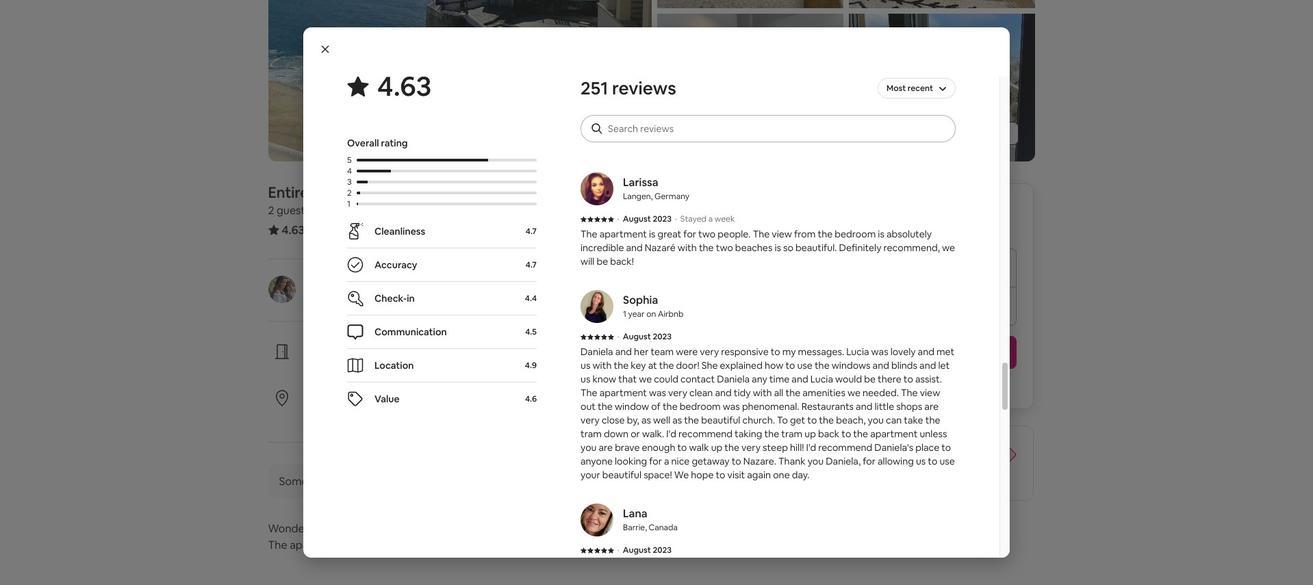 Task type: locate. For each thing, give the bounding box(es) containing it.
the inside wonderful ocean-facing frontline apartment. the apartment enjoys a unique view of the sea and nazareth.
[[268, 538, 287, 552]]

$75 aud
[[939, 442, 983, 457]]

1 horizontal spatial 4.63
[[377, 68, 432, 104]]

recommend up walk
[[678, 428, 733, 440]]

1 vertical spatial two
[[716, 242, 733, 254]]

1 horizontal spatial be
[[864, 373, 876, 385]]

1 horizontal spatial 251 reviews
[[581, 77, 676, 100]]

2 tram from the left
[[781, 428, 803, 440]]

lana barrie, canada
[[623, 507, 678, 533]]

steep
[[763, 442, 788, 454]]

2 inside 4.63 dialog
[[347, 188, 352, 199]]

to up visit at the bottom of the page
[[732, 455, 741, 468]]

· august 2023 up "incredible place, perfect view!"
[[618, 123, 672, 134]]

3 2023 from the top
[[653, 331, 672, 342]]

reviews
[[612, 77, 676, 100], [332, 223, 372, 237]]

1 horizontal spatial use
[[940, 455, 955, 468]]

up
[[805, 428, 816, 440], [711, 442, 722, 454]]

0 vertical spatial 251
[[581, 77, 608, 100]]

Search reviews, Press 'Enter' to search text field
[[608, 122, 942, 136]]

1 horizontal spatial recommend
[[818, 442, 872, 454]]

0 vertical spatial view
[[772, 228, 792, 240]]

0 vertical spatial us
[[581, 359, 590, 372]]

2 · august 2023 from the top
[[618, 331, 672, 342]]

4.9
[[525, 360, 537, 371]]

you
[[851, 380, 867, 392]]

getaway
[[692, 455, 730, 468]]

0 vertical spatial was
[[871, 346, 888, 358]]

1 down 3
[[347, 199, 351, 209]]

messages.
[[798, 346, 844, 358]]

and right sea
[[503, 538, 522, 552]]

recent right most
[[908, 83, 933, 94]]

of inside great location 95% of recent guests gave the location a 5-star rating.
[[332, 407, 341, 420]]

nice
[[671, 455, 690, 468]]

of
[[651, 401, 661, 413], [332, 407, 341, 420], [945, 456, 955, 470], [451, 538, 462, 552]]

1 vertical spatial we
[[639, 373, 652, 385]]

0 vertical spatial 4.63
[[377, 68, 432, 104]]

1 vertical spatial · august 2023
[[618, 331, 672, 342]]

of inside wonderful ocean-facing frontline apartment. the apartment enjoys a unique view of the sea and nazareth.
[[451, 538, 462, 552]]

all inside button
[[964, 127, 973, 140]]

was down tidy
[[723, 401, 740, 413]]

2 vertical spatial we
[[848, 387, 861, 399]]

0 vertical spatial 251 reviews
[[581, 77, 676, 100]]

251 reviews link
[[313, 223, 372, 237]]

3 · august 2023 from the top
[[618, 545, 672, 556]]

0 horizontal spatial recent
[[343, 407, 372, 420]]

amenities
[[803, 387, 845, 399]]

0 horizontal spatial use
[[797, 359, 813, 372]]

frontline
[[393, 522, 435, 536]]

the
[[818, 228, 833, 240], [699, 242, 714, 254], [614, 359, 629, 372], [659, 359, 674, 372], [815, 359, 830, 372], [411, 361, 425, 373], [786, 387, 800, 399], [598, 401, 613, 413], [663, 401, 678, 413], [429, 407, 444, 420], [684, 414, 699, 427], [819, 414, 834, 427], [925, 414, 940, 427], [764, 428, 779, 440], [853, 428, 868, 440], [725, 442, 739, 454], [843, 456, 860, 470], [958, 456, 975, 470], [464, 538, 481, 552]]

view down assist.
[[920, 387, 940, 399]]

the down the "apartment."
[[464, 538, 481, 552]]

1
[[347, 199, 351, 209], [318, 203, 322, 218], [379, 203, 384, 218], [413, 203, 418, 218], [623, 309, 626, 320]]

apartment down the "wonderful"
[[290, 538, 344, 552]]

was left lovely
[[871, 346, 888, 358]]

is left so
[[775, 242, 781, 254]]

dates
[[890, 442, 918, 457]]

apartment inside wonderful ocean-facing frontline apartment. the apartment enjoys a unique view of the sea and nazareth.
[[290, 538, 344, 552]]

1 horizontal spatial you
[[808, 455, 824, 468]]

0 vertical spatial 2
[[347, 188, 352, 199]]

1 · august 2023 from the top
[[618, 123, 672, 134]]

1 vertical spatial all
[[774, 387, 783, 399]]

we
[[674, 469, 689, 481]]

use
[[797, 359, 813, 372], [940, 455, 955, 468]]

restaurants
[[801, 401, 854, 413]]

years
[[320, 292, 343, 305]]

2 horizontal spatial is
[[878, 228, 884, 240]]

1 horizontal spatial we
[[848, 387, 861, 399]]

4 2023 from the top
[[653, 545, 672, 556]]

beautiful
[[701, 414, 740, 427], [602, 469, 642, 481]]

tidy
[[734, 387, 751, 399]]

you down little
[[868, 414, 884, 427]]

check
[[312, 361, 340, 373]]

guests down entire
[[277, 203, 310, 218]]

we inside the apartment is great for two people. the view from the bedroom is absolutely incredible and nazaré with the two beaches is so beautiful. definitely recommend, we will be back!
[[942, 242, 955, 254]]

a left nice at the bottom right of the page
[[664, 455, 669, 468]]

1 horizontal spatial beautiful
[[701, 414, 740, 427]]

4.7 for accuracy
[[526, 259, 537, 270]]

up up getaway
[[711, 442, 722, 454]]

be right won't
[[896, 380, 907, 392]]

gave
[[406, 407, 427, 420]]

door!
[[676, 359, 699, 372]]

in up communication
[[407, 292, 415, 305]]

2 vertical spatial daniela
[[717, 373, 750, 385]]

4.6
[[525, 394, 537, 405]]

you up anyone
[[581, 442, 597, 454]]

1 horizontal spatial guests
[[374, 407, 404, 420]]

1 vertical spatial reviews
[[332, 223, 372, 237]]

0 vertical spatial 4.7
[[526, 226, 537, 237]]

0 horizontal spatial up
[[711, 442, 722, 454]]

1 vertical spatial location
[[446, 407, 481, 420]]

for
[[683, 228, 696, 240], [649, 455, 662, 468], [863, 455, 876, 468]]

be inside the apartment is great for two people. the view from the bedroom is absolutely incredible and nazaré with the two beaches is so beautiful. definitely recommend, we will be back!
[[597, 255, 608, 268]]

larissa langen, germany
[[623, 175, 689, 202]]

the down time at bottom right
[[786, 387, 800, 399]]

· august 2023 up her
[[618, 331, 672, 342]]

0 vertical spatial all
[[964, 127, 973, 140]]

0 horizontal spatial tram
[[581, 428, 602, 440]]

brave
[[615, 442, 640, 454]]

to up nice at the bottom right of the page
[[677, 442, 687, 454]]

1 august from the top
[[623, 123, 651, 134]]

stayed
[[680, 214, 707, 225]]

0 horizontal spatial as
[[641, 414, 651, 427]]

are inside your dates are $75 aud less than the avg. nightly rate of the last 60 days.
[[921, 442, 937, 457]]

lana image
[[581, 504, 613, 537], [581, 504, 613, 537]]

251
[[581, 77, 608, 100], [313, 223, 330, 237]]

tram up hill!
[[781, 428, 803, 440]]

is up the nazaré
[[649, 228, 656, 240]]

2 horizontal spatial daniela
[[717, 373, 750, 385]]

lucia
[[846, 346, 869, 358], [810, 373, 833, 385]]

1 horizontal spatial bedroom
[[680, 401, 721, 413]]

0 vertical spatial use
[[797, 359, 813, 372]]

to
[[777, 414, 788, 427]]

bedroom up "definitely"
[[835, 228, 876, 240]]

2 vertical spatial · august 2023
[[618, 545, 672, 556]]

georgi image
[[581, 82, 613, 115]]

1 horizontal spatial for
[[683, 228, 696, 240]]

all down time at bottom right
[[774, 387, 783, 399]]

some
[[279, 474, 308, 489]]

rate
[[922, 456, 942, 470]]

guests inside great location 95% of recent guests gave the location a 5-star rating.
[[374, 407, 404, 420]]

two down stayed
[[698, 228, 716, 240]]

2 left the unit
[[347, 188, 352, 199]]

0 vertical spatial · august 2023
[[618, 123, 672, 134]]

i'd down well
[[666, 428, 676, 440]]

with down any at the bottom of page
[[753, 387, 772, 399]]

nightly
[[885, 456, 919, 470]]

1 vertical spatial recent
[[343, 407, 372, 420]]

and right time at bottom right
[[792, 373, 808, 385]]

4.7 for cleanliness
[[526, 226, 537, 237]]

a inside great location 95% of recent guests gave the location a 5-star rating.
[[484, 407, 489, 420]]

and up assist.
[[920, 359, 936, 372]]

apartment.
[[438, 522, 494, 536]]

walk.
[[642, 428, 664, 440]]

1 horizontal spatial as
[[672, 414, 682, 427]]

1 horizontal spatial daniela
[[581, 346, 613, 358]]

0 horizontal spatial recommend
[[678, 428, 733, 440]]

daniela inside the hosted by daniela 6 years hosting
[[367, 275, 405, 290]]

with inside 'self check-in check yourself in with the lockbox.'
[[389, 361, 408, 373]]

0 vertical spatial bedroom
[[325, 203, 372, 218]]

of up well
[[651, 401, 661, 413]]

us down place
[[916, 455, 926, 468]]

lovely studio/apartment in sítio da nazaré 2 image 5 image
[[849, 13, 1035, 162]]

bedroom
[[325, 203, 372, 218], [835, 228, 876, 240], [680, 401, 721, 413]]

again
[[747, 469, 771, 481]]

1 vertical spatial recommend
[[818, 442, 872, 454]]

us
[[581, 359, 590, 372], [581, 373, 590, 385], [916, 455, 926, 468]]

2 vertical spatial bedroom
[[680, 401, 721, 413]]

info
[[310, 474, 329, 489]]

and up back!
[[626, 242, 643, 254]]

unless
[[920, 428, 947, 440]]

· august 2023 for lana
[[618, 545, 672, 556]]

you up "60"
[[808, 455, 824, 468]]

larissa image
[[581, 173, 613, 205], [581, 173, 613, 205]]

is right taxes
[[878, 228, 884, 240]]

guests down value
[[374, 407, 404, 420]]

lana
[[623, 507, 647, 521]]

1 vertical spatial was
[[649, 387, 666, 399]]

2 down entire
[[268, 203, 274, 218]]

1 vertical spatial guests
[[374, 407, 404, 420]]

two down people.
[[716, 242, 733, 254]]

daniela,
[[826, 455, 861, 468]]

to down my
[[786, 359, 795, 372]]

1 left year
[[623, 309, 626, 320]]

2 vertical spatial you
[[808, 455, 824, 468]]

2 august from the top
[[623, 214, 651, 225]]

1 horizontal spatial view
[[772, 228, 792, 240]]

1 inside sophia 1 year on airbnb
[[623, 309, 626, 320]]

the up unless
[[925, 414, 940, 427]]

251 down the rental
[[313, 223, 330, 237]]

1 vertical spatial view
[[920, 387, 940, 399]]

4 august from the top
[[623, 545, 651, 556]]

in right yourself
[[380, 361, 387, 373]]

as
[[641, 414, 651, 427], [672, 414, 682, 427]]

lucia up 'windows'
[[846, 346, 869, 358]]

great location 95% of recent guests gave the location a 5-star rating.
[[312, 390, 547, 420]]

0 horizontal spatial view
[[426, 538, 449, 552]]

reviews up "incredible place, perfect view!"
[[612, 77, 676, 100]]

apartment inside the apartment is great for two people. the view from the bedroom is absolutely incredible and nazaré with the two beaches is so beautiful. definitely recommend, we will be back!
[[600, 228, 647, 240]]

4.63 dialog
[[303, 27, 1010, 572]]

2023 down canada
[[653, 545, 672, 556]]

recommend up daniela,
[[818, 442, 872, 454]]

0 horizontal spatial location
[[344, 390, 386, 404]]

to left visit at the bottom of the page
[[716, 469, 725, 481]]

the
[[581, 228, 597, 240], [753, 228, 770, 240], [581, 387, 597, 399], [901, 387, 918, 399], [268, 538, 287, 552]]

0 horizontal spatial beautiful
[[602, 469, 642, 481]]

1 horizontal spatial recent
[[908, 83, 933, 94]]

lovely studio/apartment in sítio da nazaré 2 image 4 image
[[849, 0, 1035, 8]]

how
[[765, 359, 783, 372]]

view up so
[[772, 228, 792, 240]]

daniela up know
[[581, 346, 613, 358]]

0 horizontal spatial all
[[774, 387, 783, 399]]

a left 5-
[[484, 407, 489, 420]]

bedroom down clean
[[680, 401, 721, 413]]

4.63 up rating
[[377, 68, 432, 104]]

august
[[623, 123, 651, 134], [623, 214, 651, 225], [623, 331, 651, 342], [623, 545, 651, 556]]

0 horizontal spatial 2
[[268, 203, 274, 218]]

2
[[347, 188, 352, 199], [268, 203, 274, 218]]

we right recommend,
[[942, 242, 955, 254]]

price.
[[830, 442, 859, 457]]

1 horizontal spatial 2
[[347, 188, 352, 199]]

0 horizontal spatial daniela
[[367, 275, 405, 290]]

0 horizontal spatial you
[[581, 442, 597, 454]]

was
[[871, 346, 888, 358], [649, 387, 666, 399], [723, 401, 740, 413]]

· august 2023 for sophia
[[618, 331, 672, 342]]

0 vertical spatial recent
[[908, 83, 933, 94]]

sophia image
[[581, 290, 613, 323]]

0 horizontal spatial lucia
[[810, 373, 833, 385]]

2 horizontal spatial view
[[920, 387, 940, 399]]

2 2023 from the top
[[653, 214, 672, 225]]

as right well
[[672, 414, 682, 427]]

1 vertical spatial bedroom
[[835, 228, 876, 240]]

the up walk
[[684, 414, 699, 427]]

0 horizontal spatial 251
[[313, 223, 330, 237]]

ocean-
[[324, 522, 359, 536]]

·
[[618, 123, 619, 134], [374, 203, 377, 218], [408, 203, 411, 218], [618, 214, 619, 225], [675, 214, 677, 225], [618, 331, 619, 342], [618, 545, 619, 556]]

so
[[783, 242, 793, 254]]

of right 95%
[[332, 407, 341, 420]]

lovely studio/apartment in sítio da nazaré 2 image 2 image
[[657, 0, 843, 8]]

great
[[658, 228, 681, 240]]

of down the "apartment."
[[451, 538, 462, 552]]

before
[[820, 220, 850, 232]]

5-
[[491, 407, 500, 420]]

1 down the rental
[[318, 203, 322, 218]]

beautiful up taking
[[701, 414, 740, 427]]

very
[[700, 346, 719, 358], [668, 387, 687, 399], [581, 414, 600, 427], [742, 442, 761, 454]]

1 horizontal spatial 251
[[581, 77, 608, 100]]

reviews down 1 bedroom · 1 bed · 1 bath
[[332, 223, 372, 237]]

1 2023 from the top
[[653, 123, 672, 134]]

assist.
[[915, 373, 942, 385]]

be down incredible
[[597, 255, 608, 268]]

1 horizontal spatial reviews
[[612, 77, 676, 100]]

2 4.7 from the top
[[526, 259, 537, 270]]

were
[[676, 346, 698, 358]]

sophia image
[[581, 290, 613, 323]]

visit
[[727, 469, 745, 481]]

host profile picture image
[[268, 276, 295, 303]]

1 horizontal spatial was
[[723, 401, 740, 413]]

0 vertical spatial recommend
[[678, 428, 733, 440]]

1 vertical spatial 251
[[313, 223, 330, 237]]

for inside the apartment is great for two people. the view from the bedroom is absolutely incredible and nazaré with the two beaches is so beautiful. definitely recommend, we will be back!
[[683, 228, 696, 240]]

are
[[924, 401, 939, 413], [599, 442, 613, 454], [921, 442, 937, 457]]

be up needed.
[[864, 373, 876, 385]]

place,
[[626, 138, 652, 150]]

i'd right hill!
[[806, 442, 816, 454]]

with down great
[[678, 242, 697, 254]]

1 left bed
[[379, 203, 384, 218]]

2 vertical spatial view
[[426, 538, 449, 552]]

bedroom inside daniela and her team were very responsive to my messages. lucia was lovely and met us with the key at the door! she explained how to use the windows and blinds and let us know that we could contact daniela any time and lucia would be there to assist. the apartment was very clean and tidy with all the amenities we needed. the view out the window of the bedroom was phenomenal. restaurants and little shops are very close by, as well as the beautiful church. to get to the beach, you can take the tram down or walk. i'd recommend taking the tram up back to the apartment unless you are brave enough to walk up the very steep hill! i'd recommend daniela's place to anyone looking for a nice getaway to nazare. thank you daniela, for allowing us to use your beautiful space! we hope to visit again one day.
[[680, 401, 721, 413]]

2 horizontal spatial for
[[863, 455, 876, 468]]

nazaré
[[645, 242, 676, 254]]

0 vertical spatial two
[[698, 228, 716, 240]]

the down the "wonderful"
[[268, 538, 287, 552]]

location left 5-
[[446, 407, 481, 420]]

of right rate
[[945, 456, 955, 470]]

1 vertical spatial 4.7
[[526, 259, 537, 270]]

2 horizontal spatial be
[[896, 380, 907, 392]]

1 4.7 from the top
[[526, 226, 537, 237]]

the inside 'self check-in check yourself in with the lockbox.'
[[411, 361, 425, 373]]

apartment down that
[[600, 387, 647, 399]]

enjoys
[[346, 538, 378, 552]]

view down frontline
[[426, 538, 449, 552]]

my
[[782, 346, 796, 358]]

2 for 2 guests
[[268, 203, 274, 218]]

1 horizontal spatial lucia
[[846, 346, 869, 358]]

4.63 down 2 guests
[[282, 223, 305, 238]]

a inside wonderful ocean-facing frontline apartment. the apartment enjoys a unique view of the sea and nazareth.
[[381, 538, 387, 552]]

was down could
[[649, 387, 666, 399]]

i'd
[[666, 428, 676, 440], [806, 442, 816, 454]]

use down the messages.
[[797, 359, 813, 372]]

the left lockbox.
[[411, 361, 425, 373]]

as right by,
[[641, 414, 651, 427]]

show
[[937, 127, 962, 140]]

daniela and her team were very responsive to my messages. lucia was lovely and met us with the key at the door! she explained how to use the windows and blinds and let us know that we could contact daniela any time and lucia would be there to assist. the apartment was very clean and tidy with all the amenities we needed. the view out the window of the bedroom was phenomenal. restaurants and little shops are very close by, as well as the beautiful church. to get to the beach, you can take the tram down or walk. i'd recommend taking the tram up back to the apartment unless you are brave enough to walk up the very steep hill! i'd recommend daniela's place to anyone looking for a nice getaway to nazare. thank you daniela, for allowing us to use your beautiful space! we hope to visit again one day.
[[581, 346, 955, 481]]

0 horizontal spatial we
[[639, 373, 652, 385]]

2023 up team
[[653, 331, 672, 342]]

1 horizontal spatial tram
[[781, 428, 803, 440]]

1 vertical spatial lucia
[[810, 373, 833, 385]]

blinds
[[891, 359, 917, 372]]

she
[[702, 359, 718, 372]]

apartment up the daniela's
[[870, 428, 918, 440]]

1 vertical spatial daniela
[[581, 346, 613, 358]]

by
[[352, 275, 365, 290]]

her
[[634, 346, 649, 358]]

daniela
[[367, 275, 405, 290], [581, 346, 613, 358], [717, 373, 750, 385]]

view!
[[690, 138, 713, 150]]

for down stayed
[[683, 228, 696, 240]]

your dates are $75 aud less than the avg. nightly rate of the last 60 days.
[[796, 442, 983, 484]]

0 horizontal spatial bedroom
[[325, 203, 372, 218]]

up up lower
[[805, 428, 816, 440]]

portugal
[[456, 183, 515, 202]]

0 vertical spatial i'd
[[666, 428, 676, 440]]

1 horizontal spatial i'd
[[806, 442, 816, 454]]

1 vertical spatial use
[[940, 455, 955, 468]]

2 horizontal spatial bedroom
[[835, 228, 876, 240]]

0 vertical spatial we
[[942, 242, 955, 254]]

0 horizontal spatial guests
[[277, 203, 310, 218]]



Task type: vqa. For each thing, say whether or not it's contained in the screenshot.
Choose how to pay
no



Task type: describe. For each thing, give the bounding box(es) containing it.
very down taking
[[742, 442, 761, 454]]

view inside the apartment is great for two people. the view from the bedroom is absolutely incredible and nazaré with the two beaches is so beautiful. definitely recommend, we will be back!
[[772, 228, 792, 240]]

and left met
[[918, 346, 934, 358]]

3 august from the top
[[623, 331, 651, 342]]

in up yourself
[[369, 343, 378, 357]]

4.63 inside dialog
[[377, 68, 432, 104]]

show all photos button
[[909, 122, 1018, 145]]

view inside daniela and her team were very responsive to my messages. lucia was lovely and met us with the key at the door! she explained how to use the windows and blinds and let us know that we could contact daniela any time and lucia would be there to assist. the apartment was very clean and tidy with all the amenities we needed. the view out the window of the bedroom was phenomenal. restaurants and little shops are very close by, as well as the beautiful church. to get to the beach, you can take the tram down or walk. i'd recommend taking the tram up back to the apartment unless you are brave enough to walk up the very steep hill! i'd recommend daniela's place to anyone looking for a nice getaway to nazare. thank you daniela, for allowing us to use your beautiful space! we hope to visit again one day.
[[920, 387, 940, 399]]

there
[[878, 373, 901, 385]]

lower
[[796, 442, 828, 457]]

total before taxes
[[796, 220, 876, 232]]

self check-in check yourself in with the lockbox.
[[312, 343, 465, 373]]

1 vertical spatial 4.63
[[282, 223, 305, 238]]

cleanliness
[[374, 225, 425, 238]]

out
[[581, 401, 596, 413]]

and left her
[[615, 346, 632, 358]]

the up the shops
[[901, 387, 918, 399]]

clean
[[689, 387, 713, 399]]

very up she
[[700, 346, 719, 358]]

the right rate
[[958, 456, 975, 470]]

to down blinds
[[904, 373, 913, 385]]

in inside 4.63 dialog
[[407, 292, 415, 305]]

the down taking
[[725, 442, 739, 454]]

larissa
[[623, 175, 658, 190]]

reviews inside 4.63 dialog
[[612, 77, 676, 100]]

the up incredible
[[581, 228, 597, 240]]

facing
[[359, 522, 390, 536]]

get
[[790, 414, 805, 427]]

view inside wonderful ocean-facing frontline apartment. the apartment enjoys a unique view of the sea and nazareth.
[[426, 538, 449, 552]]

are up anyone
[[599, 442, 613, 454]]

very down out
[[581, 414, 600, 427]]

at
[[648, 359, 657, 372]]

the up well
[[663, 401, 678, 413]]

space!
[[644, 469, 672, 481]]

yourself
[[342, 361, 377, 373]]

enough
[[642, 442, 675, 454]]

and inside wonderful ocean-facing frontline apartment. the apartment enjoys a unique view of the sea and nazareth.
[[503, 538, 522, 552]]

251 reviews inside 4.63 dialog
[[581, 77, 676, 100]]

yet
[[948, 380, 963, 392]]

hosted by daniela 6 years hosting
[[312, 275, 405, 305]]

to down unless
[[942, 442, 951, 454]]

4.4
[[525, 293, 537, 304]]

hill!
[[790, 442, 804, 454]]

self
[[312, 343, 332, 357]]

one
[[773, 469, 790, 481]]

that
[[618, 373, 637, 385]]

0 vertical spatial beautiful
[[701, 414, 740, 427]]

lovely
[[890, 346, 916, 358]]

251 inside 4.63 dialog
[[581, 77, 608, 100]]

to down place
[[928, 455, 937, 468]]

the up beaches
[[753, 228, 770, 240]]

some info has been automatically translated.
[[279, 474, 504, 489]]

1 horizontal spatial location
[[446, 407, 481, 420]]

can
[[886, 414, 902, 427]]

lovely studio/apartment in sítio da nazaré 2 image 3 image
[[657, 13, 843, 162]]

last
[[796, 470, 814, 484]]

5
[[347, 155, 352, 166]]

beautiful.
[[796, 242, 837, 254]]

the up that
[[614, 359, 629, 372]]

of inside your dates are $75 aud less than the avg. nightly rate of the last 60 days.
[[945, 456, 955, 470]]

recent inside great location 95% of recent guests gave the location a 5-star rating.
[[343, 407, 372, 420]]

walk
[[689, 442, 709, 454]]

2 as from the left
[[672, 414, 682, 427]]

1 vertical spatial us
[[581, 373, 590, 385]]

than
[[818, 456, 840, 470]]

and up beach,
[[856, 401, 872, 413]]

2 vertical spatial us
[[916, 455, 926, 468]]

absolutely
[[887, 228, 932, 240]]

the up close at the bottom left of page
[[598, 401, 613, 413]]

show all photos
[[937, 127, 1007, 140]]

the down stayed
[[699, 242, 714, 254]]

1 horizontal spatial is
[[775, 242, 781, 254]]

1 as from the left
[[641, 414, 651, 427]]

reserve
[[886, 345, 927, 359]]

0 vertical spatial lucia
[[846, 346, 869, 358]]

on
[[646, 309, 656, 320]]

very down could
[[668, 387, 687, 399]]

sophia
[[623, 293, 658, 307]]

location
[[374, 359, 414, 372]]

all inside daniela and her team were very responsive to my messages. lucia was lovely and met us with the key at the door! she explained how to use the windows and blinds and let us know that we could contact daniela any time and lucia would be there to assist. the apartment was very clean and tidy with all the amenities we needed. the view out the window of the bedroom was phenomenal. restaurants and little shops are very close by, as well as the beautiful church. to get to the beach, you can take the tram down or walk. i'd recommend taking the tram up back to the apartment unless you are brave enough to walk up the very steep hill! i'd recommend daniela's place to anyone looking for a nice getaway to nazare. thank you daniela, for allowing us to use your beautiful space! we hope to visit again one day.
[[774, 387, 783, 399]]

phenomenal.
[[742, 401, 799, 413]]

the up out
[[581, 387, 597, 399]]

1 vertical spatial you
[[581, 442, 597, 454]]

georgi image
[[581, 82, 613, 115]]

incredible
[[581, 242, 624, 254]]

hosting
[[345, 292, 378, 305]]

most recent
[[887, 83, 933, 94]]

contact
[[681, 373, 715, 385]]

with up know
[[592, 359, 612, 372]]

60
[[817, 470, 830, 484]]

and inside the apartment is great for two people. the view from the bedroom is absolutely incredible and nazaré with the two beaches is so beautiful. definitely recommend, we will be back!
[[626, 242, 643, 254]]

2 guests
[[268, 203, 310, 218]]

has
[[332, 474, 349, 489]]

and left tidy
[[715, 387, 732, 399]]

2 for 2
[[347, 188, 352, 199]]

barrie,
[[623, 522, 647, 533]]

1 left bath
[[413, 203, 418, 218]]

and up there
[[873, 359, 889, 372]]

nazare.
[[743, 455, 776, 468]]

to right get
[[807, 414, 817, 427]]

met
[[937, 346, 955, 358]]

by,
[[627, 414, 639, 427]]

the up could
[[659, 359, 674, 372]]

a inside daniela and her team were very responsive to my messages. lucia was lovely and met us with the key at the door! she explained how to use the windows and blinds and let us know that we could contact daniela any time and lucia would be there to assist. the apartment was very clean and tidy with all the amenities we needed. the view out the window of the bedroom was phenomenal. restaurants and little shops are very close by, as well as the beautiful church. to get to the beach, you can take the tram down or walk. i'd recommend taking the tram up back to the apartment unless you are brave enough to walk up the very steep hill! i'd recommend daniela's place to anyone looking for a nice getaway to nazare. thank you daniela, for allowing us to use your beautiful space! we hope to visit again one day.
[[664, 455, 669, 468]]

1 horizontal spatial up
[[805, 428, 816, 440]]

0 vertical spatial location
[[344, 390, 386, 404]]

explained
[[720, 359, 763, 372]]

unit
[[355, 183, 382, 202]]

day.
[[792, 469, 810, 481]]

entire
[[268, 183, 309, 202]]

taxes
[[852, 220, 876, 232]]

perfect
[[655, 138, 688, 150]]

recent inside dropdown button
[[908, 83, 933, 94]]

lovely studio/apartment in sítio da nazaré 2 image 1 image
[[268, 0, 651, 162]]

the inside wonderful ocean-facing frontline apartment. the apartment enjoys a unique view of the sea and nazareth.
[[464, 538, 481, 552]]

place
[[915, 442, 939, 454]]

0 horizontal spatial is
[[649, 228, 656, 240]]

sophia 1 year on airbnb
[[623, 293, 683, 320]]

will
[[581, 255, 595, 268]]

close
[[602, 414, 625, 427]]

2 vertical spatial was
[[723, 401, 740, 413]]

people.
[[718, 228, 751, 240]]

the up 'beautiful.'
[[818, 228, 833, 240]]

looking
[[615, 455, 647, 468]]

photos
[[976, 127, 1007, 140]]

take
[[904, 414, 923, 427]]

the inside great location 95% of recent guests gave the location a 5-star rating.
[[429, 407, 444, 420]]

nazareth.
[[525, 538, 573, 552]]

1 vertical spatial i'd
[[806, 442, 816, 454]]

great
[[312, 390, 341, 404]]

1 tram from the left
[[581, 428, 602, 440]]

to left my
[[771, 346, 780, 358]]

key
[[631, 359, 646, 372]]

well
[[653, 414, 670, 427]]

check-
[[374, 292, 407, 305]]

in up bed
[[385, 183, 397, 202]]

a left week
[[708, 214, 713, 225]]

bedroom inside the apartment is great for two people. the view from the bedroom is absolutely incredible and nazaré with the two beaches is so beautiful. definitely recommend, we will be back!
[[835, 228, 876, 240]]

with inside the apartment is great for two people. the view from the bedroom is absolutely incredible and nazaré with the two beaches is so beautiful. definitely recommend, we will be back!
[[678, 242, 697, 254]]

to down beach,
[[842, 428, 851, 440]]

allowing
[[878, 455, 914, 468]]

rental
[[312, 183, 352, 202]]

year
[[628, 309, 645, 320]]

0 horizontal spatial for
[[649, 455, 662, 468]]

from
[[794, 228, 816, 240]]

0 vertical spatial you
[[868, 414, 884, 427]]

or
[[631, 428, 640, 440]]

0 horizontal spatial i'd
[[666, 428, 676, 440]]

your
[[581, 469, 600, 481]]

the down beach,
[[853, 428, 868, 440]]

thank
[[778, 455, 806, 468]]

be inside daniela and her team were very responsive to my messages. lucia was lovely and met us with the key at the door! she explained how to use the windows and blinds and let us know that we could contact daniela any time and lucia would be there to assist. the apartment was very clean and tidy with all the amenities we needed. the view out the window of the bedroom was phenomenal. restaurants and little shops are very close by, as well as the beautiful church. to get to the beach, you can take the tram down or walk. i'd recommend taking the tram up back to the apartment unless you are brave enough to walk up the very steep hill! i'd recommend daniela's place to anyone looking for a nice getaway to nazare. thank you daniela, for allowing us to use your beautiful space! we hope to visit again one day.
[[864, 373, 876, 385]]

your
[[865, 442, 888, 457]]

anyone
[[581, 455, 613, 468]]

0 vertical spatial guests
[[277, 203, 310, 218]]

are down the "charged"
[[924, 401, 939, 413]]

back!
[[610, 255, 634, 268]]

overall
[[347, 137, 379, 149]]

shops
[[896, 401, 922, 413]]

the down the messages.
[[815, 359, 830, 372]]

0 horizontal spatial reviews
[[332, 223, 372, 237]]

of inside daniela and her team were very responsive to my messages. lucia was lovely and met us with the key at the door! she explained how to use the windows and blinds and let us know that we could contact daniela any time and lucia would be there to assist. the apartment was very clean and tidy with all the amenities we needed. the view out the window of the bedroom was phenomenal. restaurants and little shops are very close by, as well as the beautiful church. to get to the beach, you can take the tram down or walk. i'd recommend taking the tram up back to the apartment unless you are brave enough to walk up the very steep hill! i'd recommend daniela's place to anyone looking for a nice getaway to nazare. thank you daniela, for allowing us to use your beautiful space! we hope to visit again one day.
[[651, 401, 661, 413]]

the down restaurants
[[819, 414, 834, 427]]

the up steep
[[764, 428, 779, 440]]

1 vertical spatial beautiful
[[602, 469, 642, 481]]

overall rating
[[347, 137, 408, 149]]

beach,
[[836, 414, 866, 427]]

the left avg.
[[843, 456, 860, 470]]

definitely
[[839, 242, 881, 254]]

1 vertical spatial 251 reviews
[[313, 223, 372, 237]]

value
[[374, 393, 400, 405]]



